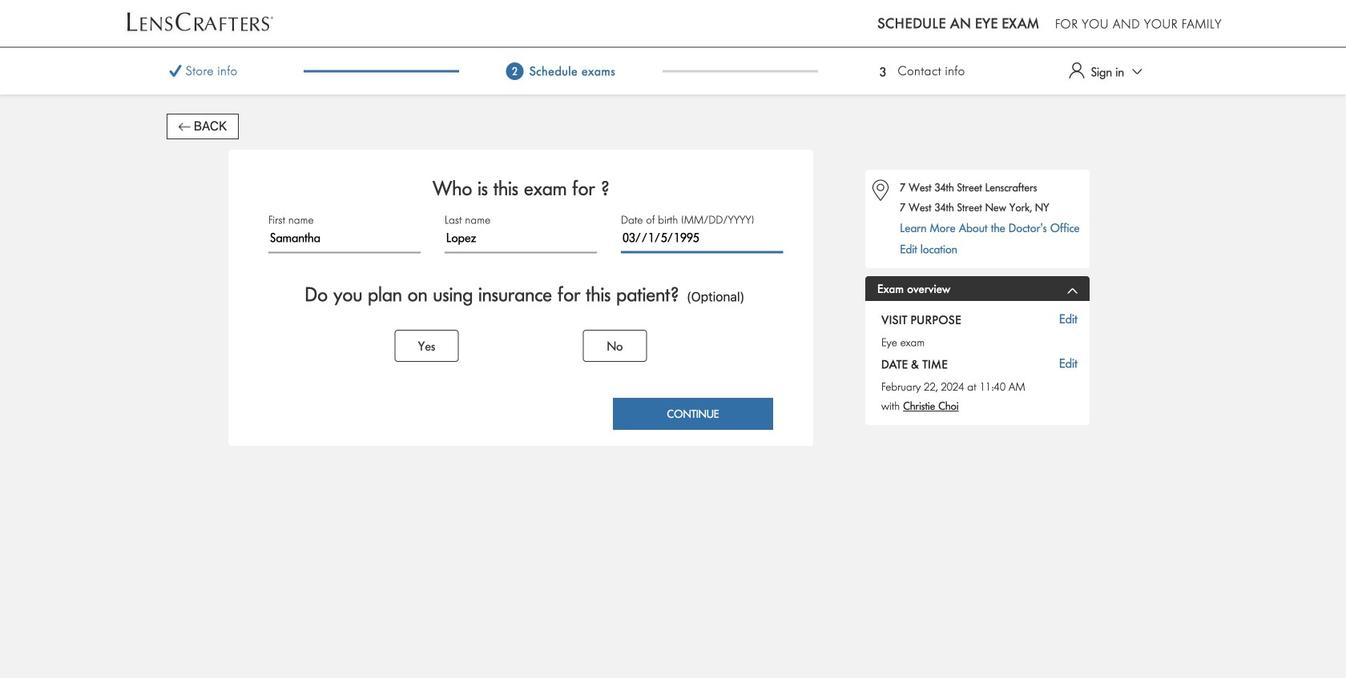 Task type: locate. For each thing, give the bounding box(es) containing it.
form
[[256, 166, 785, 370]]

lc logo image
[[124, 11, 276, 36]]



Task type: describe. For each thing, give the bounding box(es) containing it.
spotpin ico image
[[869, 178, 893, 203]]

patient firstname text field
[[268, 228, 421, 254]]

patient date text field
[[621, 228, 773, 254]]

patient lastname text field
[[445, 228, 597, 254]]



